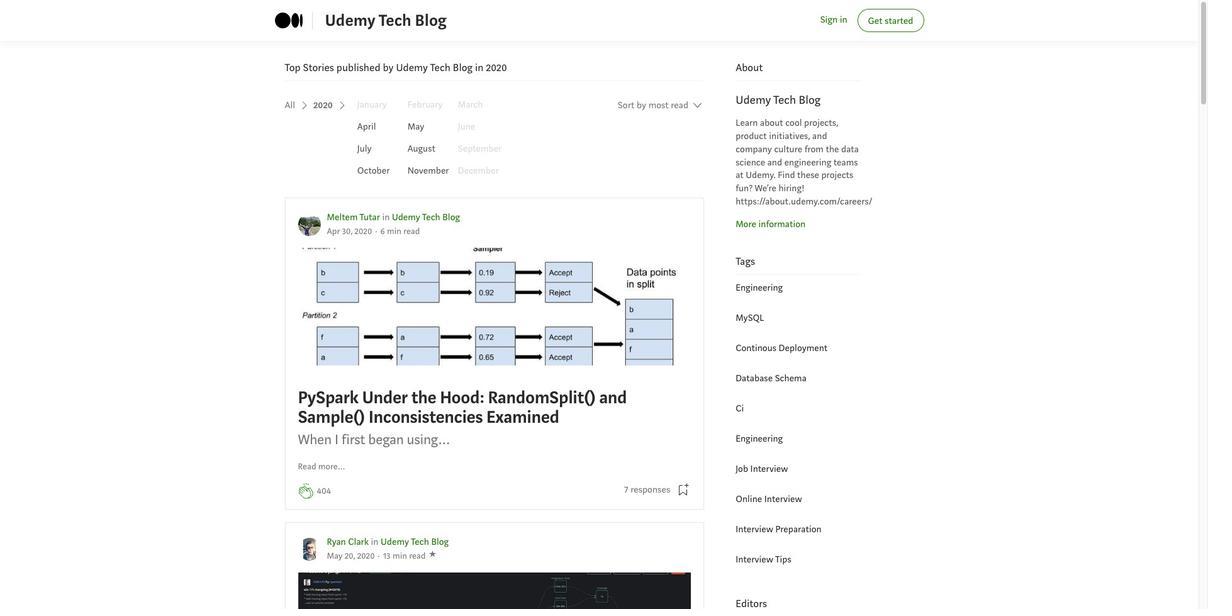 Task type: describe. For each thing, give the bounding box(es) containing it.
tags
[[736, 255, 756, 268]]

schema
[[776, 373, 807, 385]]

published
[[337, 61, 381, 74]]

7 responses
[[625, 484, 671, 496]]

interview preparation link
[[736, 524, 822, 536]]

engineering for 2nd the engineering link from the bottom
[[736, 282, 783, 294]]

july link
[[358, 143, 372, 155]]

apr 30, 2020
[[327, 226, 372, 237]]

sign in link
[[821, 13, 848, 28]]

interview down online
[[736, 524, 774, 536]]

sign
[[821, 14, 838, 26]]

inconsistencies
[[369, 406, 483, 429]]

2 horizontal spatial and
[[813, 130, 828, 142]]

udemy up the 13 min read image at the left of page
[[381, 536, 409, 548]]

tech up the 13 min read image at the left of page
[[411, 536, 429, 548]]

november
[[408, 165, 449, 177]]

projects
[[822, 170, 854, 182]]

13 min read image
[[383, 551, 426, 562]]

more…
[[318, 461, 346, 473]]

online
[[736, 494, 763, 505]]

november link
[[408, 165, 449, 177]]

database schema
[[736, 373, 807, 385]]

0 vertical spatial udemy tech blog
[[325, 10, 447, 31]]

august
[[408, 143, 436, 155]]

projects,
[[805, 117, 839, 129]]

may 20, 2020 link
[[327, 551, 375, 562]]

meltem
[[327, 212, 358, 224]]

culture
[[775, 143, 803, 155]]

may for may
[[408, 121, 425, 133]]

january
[[358, 99, 387, 111]]

go to the profile of meltem tutar image
[[298, 213, 321, 236]]

science
[[736, 157, 766, 168]]

udemy up published
[[325, 10, 376, 31]]

meltem tutar link
[[327, 212, 380, 224]]

i
[[335, 431, 339, 449]]

6 min read image
[[381, 226, 420, 237]]

1 engineering link from the top
[[736, 282, 783, 294]]

the inside pyspark under the hood: randomsplit() and sample() inconsistencies examined when i first began using…
[[412, 387, 437, 409]]

read more…
[[298, 461, 346, 473]]

apr 30, 2020 link
[[327, 226, 372, 237]]

october
[[358, 165, 390, 177]]

december
[[458, 165, 499, 177]]

get started
[[869, 15, 914, 27]]

in right clark
[[371, 536, 379, 548]]

ryan clark in udemy tech blog
[[327, 536, 449, 548]]

ryan
[[327, 536, 346, 548]]

0 vertical spatial udemy tech blog link
[[325, 8, 447, 33]]

tech up 'top stories published by udemy tech blog in 2020'
[[379, 10, 412, 31]]

online interview link
[[736, 494, 803, 505]]

meltem tutar in udemy tech blog
[[327, 212, 460, 224]]

september
[[458, 143, 502, 155]]

udemy up learn
[[736, 93, 772, 108]]

april
[[358, 121, 376, 133]]

most
[[649, 100, 669, 112]]

we're
[[755, 183, 777, 195]]

0 horizontal spatial by
[[383, 61, 394, 74]]

ryan clark link
[[327, 536, 369, 548]]

all link
[[285, 94, 311, 117]]

interview up the interview preparation link
[[765, 494, 803, 505]]

first
[[342, 431, 365, 449]]

read
[[298, 461, 316, 473]]

started
[[885, 15, 914, 27]]

job
[[736, 463, 749, 475]]

continous deployment
[[736, 342, 828, 354]]

in right tutar
[[382, 212, 390, 224]]

interview preparation
[[736, 524, 822, 536]]

interview left tips
[[736, 554, 774, 566]]

2020 inside 2020 link
[[314, 100, 333, 112]]

at
[[736, 170, 744, 182]]

august link
[[408, 143, 436, 155]]

mysql link
[[736, 312, 765, 324]]

deployment
[[779, 342, 828, 354]]

cool
[[786, 117, 803, 129]]

tutar
[[360, 212, 380, 224]]

initiatives,
[[770, 130, 811, 142]]

30,
[[342, 226, 353, 237]]

examined
[[487, 406, 560, 429]]

sort
[[618, 100, 635, 112]]

more information link
[[736, 218, 806, 230]]

stories
[[303, 61, 334, 74]]



Task type: vqa. For each thing, say whether or not it's contained in the screenshot.
Meltem
yes



Task type: locate. For each thing, give the bounding box(es) containing it.
2 vertical spatial and
[[600, 387, 627, 409]]

mysql
[[736, 312, 765, 324]]

engineering
[[785, 157, 832, 168]]

database
[[736, 373, 773, 385]]

udemy tech blog link up 6 min read image at the left of the page
[[392, 212, 460, 224]]

sample()
[[298, 406, 365, 429]]

randomsplit()
[[488, 387, 596, 409]]

2 vertical spatial udemy tech blog link
[[381, 536, 449, 548]]

continous deployment link
[[736, 342, 828, 354]]

7 responses link
[[625, 484, 671, 498]]

under
[[362, 387, 408, 409]]

interview
[[751, 463, 789, 475], [765, 494, 803, 505], [736, 524, 774, 536], [736, 554, 774, 566]]

find
[[778, 170, 796, 182]]

1 vertical spatial by
[[637, 100, 647, 112]]

1 horizontal spatial the
[[826, 143, 840, 155]]

clark
[[348, 536, 369, 548]]

learn about cool projects, product initiatives, and company culture from the data science and engineering teams at udemy. find these projects fun? we're hiring! https://about.udemy.com/careers/
[[736, 117, 873, 208]]

0 vertical spatial engineering
[[736, 282, 783, 294]]

1 vertical spatial udemy tech blog link
[[392, 212, 460, 224]]

0 horizontal spatial may
[[327, 551, 343, 562]]

0 horizontal spatial and
[[600, 387, 627, 409]]

data
[[842, 143, 860, 155]]

all
[[285, 100, 295, 112]]

0 vertical spatial and
[[813, 130, 828, 142]]

udemy tech blog link up the 13 min read image at the left of page
[[381, 536, 449, 548]]

engineering down tags
[[736, 282, 783, 294]]

blog
[[415, 10, 447, 31], [453, 61, 473, 74], [799, 93, 821, 108], [443, 212, 460, 224], [432, 536, 449, 548]]

job interview link
[[736, 463, 789, 475]]

1 vertical spatial udemy tech blog
[[736, 93, 821, 108]]

october link
[[358, 165, 390, 177]]

get
[[869, 15, 883, 27]]

responses
[[631, 484, 671, 496]]

ci
[[736, 403, 744, 415]]

tips
[[776, 554, 792, 566]]

engineering link down tags
[[736, 282, 783, 294]]

0 vertical spatial the
[[826, 143, 840, 155]]

2 engineering from the top
[[736, 433, 783, 445]]

online interview
[[736, 494, 803, 505]]

404 button
[[317, 485, 331, 499]]

by
[[383, 61, 394, 74], [637, 100, 647, 112]]

and inside pyspark under the hood: randomsplit() and sample() inconsistencies examined when i first began using…
[[600, 387, 627, 409]]

apr
[[327, 226, 340, 237]]

1 vertical spatial and
[[768, 157, 783, 168]]

udemy tech blog
[[325, 10, 447, 31], [736, 93, 821, 108]]

tech
[[379, 10, 412, 31], [430, 61, 451, 74], [774, 93, 797, 108], [422, 212, 441, 224], [411, 536, 429, 548]]

1 horizontal spatial and
[[768, 157, 783, 168]]

1 vertical spatial the
[[412, 387, 437, 409]]

udemy tech blog link
[[325, 8, 447, 33], [392, 212, 460, 224], [381, 536, 449, 548]]

pyspark
[[298, 387, 359, 409]]

interview tips
[[736, 554, 792, 566]]

began using…
[[369, 431, 450, 449]]

pyspark under the hood: randomsplit() and sample() inconsistencies examined when i first began using…
[[298, 387, 627, 449]]

may link
[[408, 121, 425, 133]]

about
[[736, 61, 763, 74]]

udemy tech blog link for clark
[[381, 536, 449, 548]]

udemy up 6 min read image at the left of the page
[[392, 212, 421, 224]]

0 horizontal spatial udemy tech blog
[[325, 10, 447, 31]]

ci link
[[736, 403, 744, 415]]

https://about.udemy.com/careers/
[[736, 196, 873, 208]]

0 horizontal spatial the
[[412, 387, 437, 409]]

engineering up job interview
[[736, 433, 783, 445]]

udemy tech blog up 'top stories published by udemy tech blog in 2020'
[[325, 10, 447, 31]]

udemy tech blog up the about
[[736, 93, 821, 108]]

interview tips link
[[736, 554, 792, 566]]

by inside sort by most read 'button'
[[637, 100, 647, 112]]

top stories published by udemy tech blog in 2020
[[285, 61, 507, 74]]

preparation
[[776, 524, 822, 536]]

sort by most read
[[618, 100, 689, 112]]

20,
[[345, 551, 355, 562]]

hood:
[[440, 387, 485, 409]]

more
[[736, 218, 757, 230]]

in up march
[[475, 61, 484, 74]]

engineering for 1st the engineering link from the bottom of the page
[[736, 433, 783, 445]]

information
[[759, 218, 806, 230]]

february
[[408, 99, 443, 111]]

may up august
[[408, 121, 425, 133]]

1 vertical spatial engineering
[[736, 433, 783, 445]]

engineering link
[[736, 282, 783, 294], [736, 433, 783, 445]]

the inside learn about cool projects, product initiatives, and company culture from the data science and engineering teams at udemy. find these projects fun? we're hiring! https://about.udemy.com/careers/
[[826, 143, 840, 155]]

fun?
[[736, 183, 753, 195]]

top
[[285, 61, 301, 74]]

tech up cool
[[774, 93, 797, 108]]

hiring!
[[779, 183, 805, 195]]

april link
[[358, 121, 376, 133]]

interview right job
[[751, 463, 789, 475]]

engineering link up job interview
[[736, 433, 783, 445]]

tech down 'november'
[[422, 212, 441, 224]]

go to the profile of ryan clark image
[[298, 538, 321, 561]]

1 engineering from the top
[[736, 282, 783, 294]]

about
[[761, 117, 784, 129]]

by right published
[[383, 61, 394, 74]]

in right sign
[[840, 14, 848, 26]]

0 vertical spatial by
[[383, 61, 394, 74]]

the left data
[[826, 143, 840, 155]]

udemy.
[[746, 170, 776, 182]]

read more… link
[[298, 461, 346, 474]]

and
[[813, 130, 828, 142], [768, 157, 783, 168], [600, 387, 627, 409]]

0 vertical spatial engineering link
[[736, 282, 783, 294]]

1 horizontal spatial udemy tech blog
[[736, 93, 821, 108]]

product
[[736, 130, 767, 142]]

udemy tech blog link up 'top stories published by udemy tech blog in 2020'
[[325, 8, 447, 33]]

when
[[298, 431, 332, 449]]

database schema link
[[736, 373, 807, 385]]

udemy tech blog link for tutar
[[392, 212, 460, 224]]

more information
[[736, 218, 806, 230]]

learn
[[736, 117, 758, 129]]

udemy up february
[[396, 61, 428, 74]]

1 vertical spatial engineering link
[[736, 433, 783, 445]]

0 vertical spatial may
[[408, 121, 425, 133]]

from
[[805, 143, 824, 155]]

the left hood:
[[412, 387, 437, 409]]

continous
[[736, 342, 777, 354]]

teams
[[834, 157, 859, 168]]

by right sort
[[637, 100, 647, 112]]

job interview
[[736, 463, 789, 475]]

1 horizontal spatial by
[[637, 100, 647, 112]]

company
[[736, 143, 773, 155]]

read
[[671, 100, 689, 112]]

tech up february
[[430, 61, 451, 74]]

in
[[840, 14, 848, 26], [475, 61, 484, 74], [382, 212, 390, 224], [371, 536, 379, 548]]

2 engineering link from the top
[[736, 433, 783, 445]]

may for may 20, 2020
[[327, 551, 343, 562]]

1 vertical spatial may
[[327, 551, 343, 562]]

may down ryan
[[327, 551, 343, 562]]

may 20, 2020
[[327, 551, 375, 562]]

engineering
[[736, 282, 783, 294], [736, 433, 783, 445]]

march
[[458, 99, 483, 111]]

sort by most read button
[[618, 94, 705, 117]]

1 horizontal spatial may
[[408, 121, 425, 133]]



